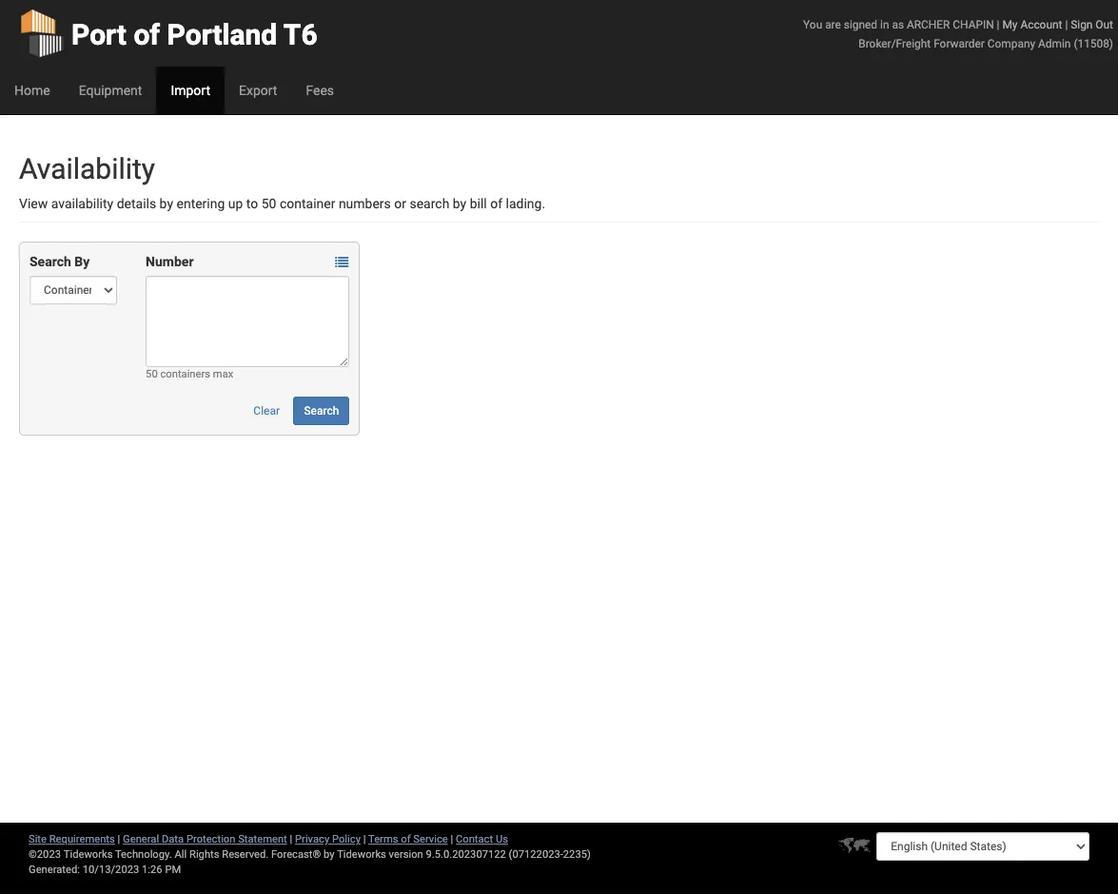 Task type: describe. For each thing, give the bounding box(es) containing it.
equipment
[[79, 83, 142, 98]]

entering
[[177, 196, 225, 211]]

2 horizontal spatial by
[[453, 196, 467, 211]]

port
[[71, 18, 127, 51]]

fees
[[306, 83, 334, 98]]

0 horizontal spatial by
[[160, 196, 173, 211]]

2235)
[[563, 849, 591, 861]]

data
[[162, 834, 184, 846]]

site requirements link
[[29, 834, 115, 846]]

numbers
[[339, 196, 391, 211]]

admin
[[1038, 37, 1071, 50]]

2 horizontal spatial of
[[490, 196, 503, 211]]

sign
[[1071, 18, 1093, 31]]

search for search
[[304, 404, 339, 418]]

lading.
[[506, 196, 545, 211]]

service
[[413, 834, 448, 846]]

policy
[[332, 834, 361, 846]]

privacy
[[295, 834, 330, 846]]

pm
[[165, 864, 181, 877]]

0 horizontal spatial of
[[134, 18, 160, 51]]

terms
[[368, 834, 398, 846]]

forwarder
[[934, 37, 985, 50]]

up
[[228, 196, 243, 211]]

in
[[880, 18, 889, 31]]

generated:
[[29, 864, 80, 877]]

contact
[[456, 834, 493, 846]]

as
[[892, 18, 904, 31]]

of inside 'site requirements | general data protection statement | privacy policy | terms of service | contact us ©2023 tideworks technology. all rights reserved. forecast® by tideworks version 9.5.0.202307122 (07122023-2235) generated: 10/13/2023 1:26 pm'
[[401, 834, 411, 846]]

number
[[146, 254, 194, 269]]

general
[[123, 834, 159, 846]]

signed
[[844, 18, 878, 31]]

view
[[19, 196, 48, 211]]

0 vertical spatial 50
[[261, 196, 276, 211]]

clear
[[253, 404, 280, 418]]

archer
[[907, 18, 950, 31]]

(11508)
[[1074, 37, 1114, 50]]

technology.
[[115, 849, 172, 861]]

portland
[[167, 18, 277, 51]]

tideworks
[[337, 849, 386, 861]]

statement
[[238, 834, 287, 846]]

terms of service link
[[368, 834, 448, 846]]

9.5.0.202307122
[[426, 849, 506, 861]]

t6
[[283, 18, 318, 51]]

port of portland t6 link
[[19, 0, 318, 67]]

forecast®
[[271, 849, 321, 861]]

company
[[988, 37, 1036, 50]]

you
[[803, 18, 822, 31]]

version
[[389, 849, 423, 861]]

out
[[1096, 18, 1114, 31]]

bill
[[470, 196, 487, 211]]

reserved.
[[222, 849, 269, 861]]

export button
[[225, 67, 292, 114]]

search
[[410, 196, 450, 211]]

my account link
[[1003, 18, 1063, 31]]



Task type: vqa. For each thing, say whether or not it's contained in the screenshot.
Rail/Vessel
no



Task type: locate. For each thing, give the bounding box(es) containing it.
0 vertical spatial of
[[134, 18, 160, 51]]

import button
[[156, 67, 225, 114]]

containers
[[160, 368, 210, 381]]

1 vertical spatial of
[[490, 196, 503, 211]]

export
[[239, 83, 277, 98]]

port of portland t6
[[71, 18, 318, 51]]

search left by
[[30, 254, 71, 269]]

1 horizontal spatial by
[[324, 849, 335, 861]]

1 vertical spatial 50
[[146, 368, 158, 381]]

of right port on the top
[[134, 18, 160, 51]]

import
[[171, 83, 210, 98]]

contact us link
[[456, 834, 508, 846]]

search for search by
[[30, 254, 71, 269]]

1 horizontal spatial of
[[401, 834, 411, 846]]

home button
[[0, 67, 64, 114]]

by
[[160, 196, 173, 211], [453, 196, 467, 211], [324, 849, 335, 861]]

container
[[280, 196, 335, 211]]

availability
[[51, 196, 113, 211]]

search
[[30, 254, 71, 269], [304, 404, 339, 418]]

1:26
[[142, 864, 162, 877]]

50 right the to
[[261, 196, 276, 211]]

protection
[[186, 834, 235, 846]]

search button
[[294, 397, 350, 425]]

sign out link
[[1071, 18, 1114, 31]]

account
[[1021, 18, 1063, 31]]

of up version at the left of the page
[[401, 834, 411, 846]]

| up the 9.5.0.202307122
[[451, 834, 453, 846]]

by right details
[[160, 196, 173, 211]]

rights
[[189, 849, 219, 861]]

0 horizontal spatial 50
[[146, 368, 158, 381]]

by left bill
[[453, 196, 467, 211]]

50 containers max
[[146, 368, 233, 381]]

search inside button
[[304, 404, 339, 418]]

50
[[261, 196, 276, 211], [146, 368, 158, 381]]

|
[[997, 18, 1000, 31], [1065, 18, 1068, 31], [118, 834, 120, 846], [290, 834, 292, 846], [363, 834, 366, 846], [451, 834, 453, 846]]

1 vertical spatial search
[[304, 404, 339, 418]]

search by
[[30, 254, 90, 269]]

of
[[134, 18, 160, 51], [490, 196, 503, 211], [401, 834, 411, 846]]

site
[[29, 834, 47, 846]]

(07122023-
[[509, 849, 563, 861]]

requirements
[[49, 834, 115, 846]]

or
[[394, 196, 406, 211]]

privacy policy link
[[295, 834, 361, 846]]

broker/freight
[[859, 37, 931, 50]]

are
[[825, 18, 841, 31]]

show list image
[[335, 256, 349, 270]]

©2023 tideworks
[[29, 849, 113, 861]]

by inside 'site requirements | general data protection statement | privacy policy | terms of service | contact us ©2023 tideworks technology. all rights reserved. forecast® by tideworks version 9.5.0.202307122 (07122023-2235) generated: 10/13/2023 1:26 pm'
[[324, 849, 335, 861]]

to
[[246, 196, 258, 211]]

clear button
[[243, 397, 290, 425]]

view availability details by entering up to 50 container numbers or search by bill of lading.
[[19, 196, 545, 211]]

0 vertical spatial search
[[30, 254, 71, 269]]

fees button
[[292, 67, 348, 114]]

Number text field
[[146, 276, 350, 367]]

| left general
[[118, 834, 120, 846]]

1 horizontal spatial 50
[[261, 196, 276, 211]]

max
[[213, 368, 233, 381]]

us
[[496, 834, 508, 846]]

general data protection statement link
[[123, 834, 287, 846]]

by
[[74, 254, 90, 269]]

equipment button
[[64, 67, 156, 114]]

10/13/2023
[[83, 864, 139, 877]]

| left my
[[997, 18, 1000, 31]]

site requirements | general data protection statement | privacy policy | terms of service | contact us ©2023 tideworks technology. all rights reserved. forecast® by tideworks version 9.5.0.202307122 (07122023-2235) generated: 10/13/2023 1:26 pm
[[29, 834, 591, 877]]

home
[[14, 83, 50, 98]]

all
[[175, 849, 187, 861]]

| up forecast®
[[290, 834, 292, 846]]

of right bill
[[490, 196, 503, 211]]

you are signed in as archer chapin | my account | sign out broker/freight forwarder company admin (11508)
[[803, 18, 1114, 50]]

1 horizontal spatial search
[[304, 404, 339, 418]]

50 left the containers on the top
[[146, 368, 158, 381]]

details
[[117, 196, 156, 211]]

chapin
[[953, 18, 994, 31]]

2 vertical spatial of
[[401, 834, 411, 846]]

search right clear
[[304, 404, 339, 418]]

0 horizontal spatial search
[[30, 254, 71, 269]]

| left sign
[[1065, 18, 1068, 31]]

my
[[1003, 18, 1018, 31]]

by down privacy policy link
[[324, 849, 335, 861]]

availability
[[19, 152, 155, 186]]

| up tideworks
[[363, 834, 366, 846]]



